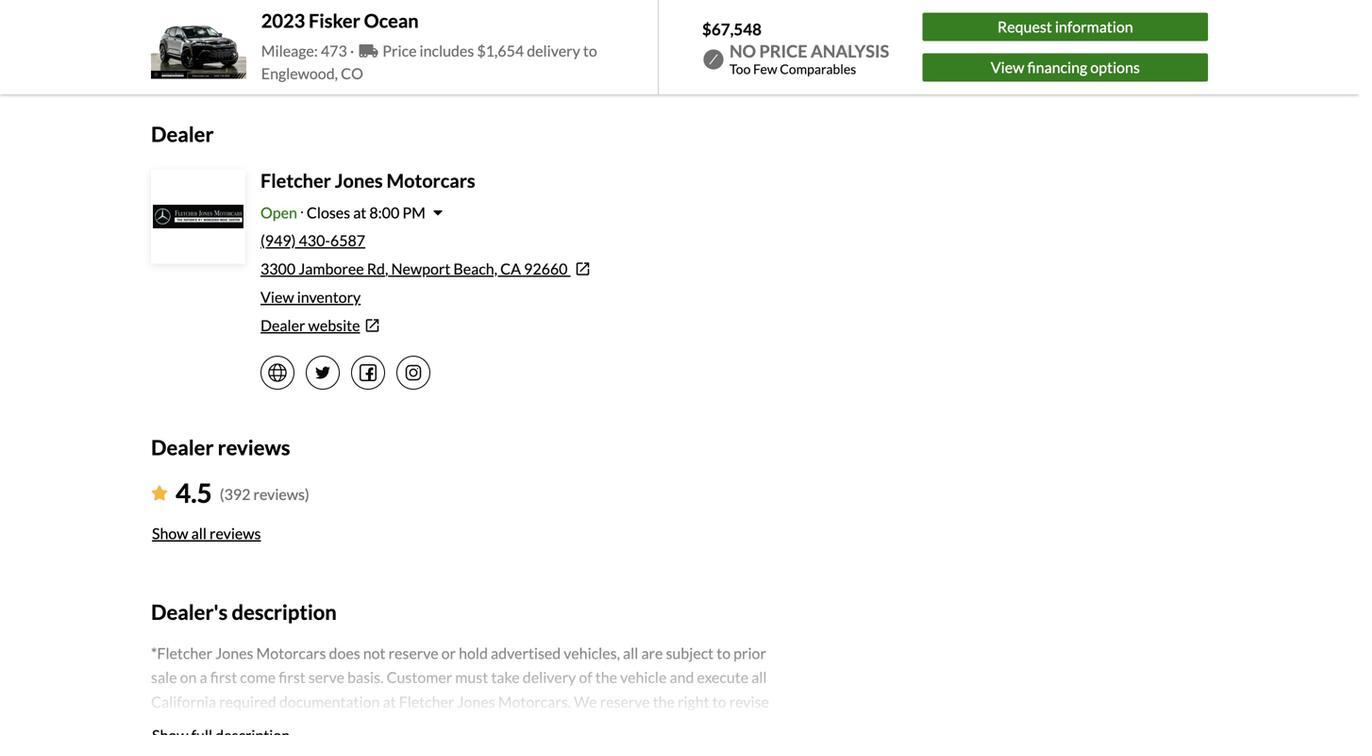 Task type: describe. For each thing, give the bounding box(es) containing it.
options
[[1091, 58, 1141, 77]]

request
[[998, 17, 1053, 36]]

for
[[277, 44, 292, 58]]

·
[[350, 42, 354, 60]]

payments
[[208, 44, 256, 58]]

star image
[[151, 486, 168, 501]]

0 horizontal spatial of
[[548, 717, 562, 736]]

dealer website link
[[261, 314, 786, 337]]

we
[[574, 693, 597, 711]]

represent
[[491, 44, 539, 58]]

not inside *estimated payments are for informational purposes only, and do not represent a financing offer or guarantee of credit from the seller.
[[471, 44, 488, 58]]

2 first from the left
[[279, 669, 306, 687]]

comparables
[[780, 61, 857, 77]]

92660
[[524, 260, 568, 278]]

view financing options
[[991, 58, 1141, 77]]

subject
[[666, 645, 714, 663]]

1 horizontal spatial a
[[496, 717, 504, 736]]

show all reviews
[[152, 524, 261, 543]]

fletcher jones motorcars
[[261, 169, 476, 192]]

from
[[733, 44, 757, 58]]

or inside *estimated payments are for informational purposes only, and do not represent a financing offer or guarantee of credit from the seller.
[[623, 44, 634, 58]]

changing
[[565, 717, 624, 736]]

0 horizontal spatial at
[[353, 203, 367, 222]]

are inside *fletcher jones motorcars does not reserve or hold advertised vehicles, all are subject to prior sale on a first come first serve basis. customer must take delivery of the vehicle and execute all california required documentation at fletcher jones motorcars. we reserve the right to revise price, equipment, mileage, and certification status as a result of changing market conditio
[[642, 645, 663, 663]]

0 horizontal spatial and
[[325, 717, 350, 736]]

to inside "price includes $1,654 delivery to englewood, co"
[[583, 42, 598, 60]]

view financing options button
[[923, 54, 1209, 82]]

*estimated payments are for informational purposes only, and do not represent a financing offer or guarantee of credit from the seller.
[[151, 44, 775, 75]]

1 horizontal spatial reserve
[[600, 693, 650, 711]]

$1,654
[[477, 42, 524, 60]]

price,
[[151, 717, 188, 736]]

motorcars.
[[498, 693, 571, 711]]

dealer website
[[261, 316, 360, 335]]

4.5
[[176, 477, 212, 509]]

financing inside button
[[1028, 58, 1088, 77]]

price
[[383, 42, 417, 60]]

1 vertical spatial and
[[670, 669, 695, 687]]

only,
[[411, 44, 434, 58]]

*fletcher
[[151, 645, 213, 663]]

inventory
[[297, 288, 361, 306]]

pm
[[403, 203, 426, 222]]

co
[[341, 64, 363, 83]]

truck moving image
[[359, 43, 378, 59]]

caret down image
[[433, 205, 443, 220]]

basis.
[[348, 669, 384, 687]]

6587
[[330, 231, 366, 250]]

pre-
[[385, 7, 413, 25]]

2023 fisker ocean image
[[151, 16, 246, 79]]

(392
[[220, 485, 251, 504]]

california
[[151, 693, 216, 711]]

dealer's
[[151, 600, 228, 624]]

informational
[[294, 44, 361, 58]]

1 first from the left
[[210, 669, 237, 687]]

no price analysis too few comparables
[[730, 41, 890, 77]]

are inside *estimated payments are for informational purposes only, and do not represent a financing offer or guarantee of credit from the seller.
[[258, 44, 275, 58]]

includes
[[420, 42, 474, 60]]

open closes at 8:00 pm
[[261, 203, 426, 222]]

already
[[330, 7, 382, 25]]

rd
[[367, 260, 385, 278]]

8:00
[[370, 203, 400, 222]]

prior
[[734, 645, 767, 663]]

view inventory link
[[261, 288, 361, 306]]

vehicles,
[[564, 645, 620, 663]]

vehicle
[[621, 669, 667, 687]]

fisker
[[309, 9, 361, 32]]

dealer reviews
[[151, 435, 290, 460]]

credit
[[701, 44, 730, 58]]

fletcher inside *fletcher jones motorcars does not reserve or hold advertised vehicles, all are subject to prior sale on a first come first serve basis. customer must take delivery of the vehicle and execute all california required documentation at fletcher jones motorcars. we reserve the right to revise price, equipment, mileage, and certification status as a result of changing market conditio
[[399, 693, 455, 711]]

1 horizontal spatial of
[[579, 669, 593, 687]]

jones for fletcher
[[335, 169, 383, 192]]

reviews inside button
[[210, 524, 261, 543]]

customer
[[387, 669, 453, 687]]

view for view inventory
[[261, 288, 294, 306]]

reviews)
[[254, 485, 310, 504]]

$67,548
[[703, 19, 762, 39]]

come
[[240, 669, 276, 687]]

and inside *estimated payments are for informational purposes only, and do not represent a financing offer or guarantee of credit from the seller.
[[436, 44, 454, 58]]

delivery inside "price includes $1,654 delivery to englewood, co"
[[527, 42, 581, 60]]

2023
[[261, 9, 305, 32]]

price includes $1,654 delivery to englewood, co
[[261, 42, 598, 83]]

(949)
[[261, 231, 296, 250]]

view for view financing options
[[991, 58, 1025, 77]]

revise
[[730, 693, 770, 711]]

too
[[730, 61, 751, 77]]

1 vertical spatial to
[[717, 645, 731, 663]]

dealer's description
[[151, 600, 337, 624]]

0 horizontal spatial a
[[200, 669, 207, 687]]

status
[[436, 717, 476, 736]]

guarantee
[[636, 44, 687, 58]]

seller.
[[151, 61, 180, 75]]

newport
[[391, 260, 451, 278]]

mileage: 473 ·
[[261, 42, 357, 60]]

qualified?
[[413, 7, 476, 25]]

price
[[760, 41, 808, 61]]

a inside *estimated payments are for informational purposes only, and do not represent a financing offer or guarantee of credit from the seller.
[[541, 44, 547, 58]]



Task type: vqa. For each thing, say whether or not it's contained in the screenshot.
bottom all
yes



Task type: locate. For each thing, give the bounding box(es) containing it.
or inside *fletcher jones motorcars does not reserve or hold advertised vehicles, all are subject to prior sale on a first come first serve basis. customer must take delivery of the vehicle and execute all california required documentation at fletcher jones motorcars. we reserve the right to revise price, equipment, mileage, and certification status as a result of changing market conditio
[[442, 645, 456, 663]]

and
[[436, 44, 454, 58], [670, 669, 695, 687], [325, 717, 350, 736]]

do
[[457, 44, 469, 58]]

0 horizontal spatial the
[[596, 669, 618, 687]]

0 vertical spatial and
[[436, 44, 454, 58]]

not inside *fletcher jones motorcars does not reserve or hold advertised vehicles, all are subject to prior sale on a first come first serve basis. customer must take delivery of the vehicle and execute all california required documentation at fletcher jones motorcars. we reserve the right to revise price, equipment, mileage, and certification status as a result of changing market conditio
[[363, 645, 386, 663]]

motorcars for fletcher
[[387, 169, 476, 192]]

1 vertical spatial at
[[383, 693, 396, 711]]

motorcars inside *fletcher jones motorcars does not reserve or hold advertised vehicles, all are subject to prior sale on a first come first serve basis. customer must take delivery of the vehicle and execute all california required documentation at fletcher jones motorcars. we reserve the right to revise price, equipment, mileage, and certification status as a result of changing market conditio
[[256, 645, 326, 663]]

all right "show"
[[191, 524, 207, 543]]

advertised
[[491, 645, 561, 663]]

fletcher jones motorcars image
[[153, 171, 244, 262]]

information
[[1056, 17, 1134, 36]]

motorcars up come
[[256, 645, 326, 663]]

1 vertical spatial not
[[363, 645, 386, 663]]

first up required
[[210, 669, 237, 687]]

reserve
[[389, 645, 439, 663], [600, 693, 650, 711]]

dealer down view inventory
[[261, 316, 305, 335]]

1 vertical spatial financing
[[1028, 58, 1088, 77]]

1 vertical spatial the
[[596, 669, 618, 687]]

not right do
[[471, 44, 488, 58]]

1 horizontal spatial fletcher
[[399, 693, 455, 711]]

to up execute
[[717, 645, 731, 663]]

0 horizontal spatial financing
[[549, 44, 594, 58]]

certification
[[353, 717, 433, 736]]

the inside *estimated payments are for informational purposes only, and do not represent a financing offer or guarantee of credit from the seller.
[[759, 44, 775, 58]]

must
[[455, 669, 488, 687]]

0 vertical spatial financing
[[549, 44, 594, 58]]

financing left offer
[[549, 44, 594, 58]]

documentation
[[279, 693, 380, 711]]

all
[[191, 524, 207, 543], [623, 645, 639, 663], [752, 669, 767, 687]]

1 horizontal spatial at
[[383, 693, 396, 711]]

jones down must
[[457, 693, 495, 711]]

closes
[[307, 203, 350, 222]]

result
[[507, 717, 546, 736]]

0 vertical spatial jones
[[335, 169, 383, 192]]

a right as
[[496, 717, 504, 736]]

and left do
[[436, 44, 454, 58]]

1 horizontal spatial not
[[471, 44, 488, 58]]

0 horizontal spatial or
[[442, 645, 456, 663]]

0 vertical spatial view
[[991, 58, 1025, 77]]

0 vertical spatial all
[[191, 524, 207, 543]]

delivery
[[527, 42, 581, 60], [523, 669, 576, 687]]

1 vertical spatial dealer
[[261, 316, 305, 335]]

the up market
[[653, 693, 675, 711]]

1 vertical spatial are
[[642, 645, 663, 663]]

website
[[308, 316, 360, 335]]

0 horizontal spatial all
[[191, 524, 207, 543]]

all down prior
[[752, 669, 767, 687]]

0 vertical spatial a
[[541, 44, 547, 58]]

1 vertical spatial all
[[623, 645, 639, 663]]

equipment,
[[190, 717, 265, 736]]

0 horizontal spatial view
[[261, 288, 294, 306]]

dealer for dealer website
[[261, 316, 305, 335]]

0 vertical spatial are
[[258, 44, 275, 58]]

1 horizontal spatial are
[[642, 645, 663, 663]]

dealer down seller.
[[151, 122, 214, 146]]

mileage:
[[261, 42, 318, 60]]

1 vertical spatial or
[[442, 645, 456, 663]]

0 vertical spatial or
[[623, 44, 634, 58]]

already pre-qualified?
[[330, 7, 479, 25]]

of inside *estimated payments are for informational purposes only, and do not represent a financing offer or guarantee of credit from the seller.
[[689, 44, 699, 58]]

motorcars for *fletcher
[[256, 645, 326, 663]]

to
[[583, 42, 598, 60], [717, 645, 731, 663], [713, 693, 727, 711]]

are left the for
[[258, 44, 275, 58]]

open
[[261, 203, 297, 222]]

2 vertical spatial the
[[653, 693, 675, 711]]

beach,
[[454, 260, 498, 278]]

1 vertical spatial reserve
[[600, 693, 650, 711]]

473
[[321, 42, 347, 60]]

required
[[219, 693, 276, 711]]

1 vertical spatial a
[[200, 669, 207, 687]]

jones for *fletcher
[[215, 645, 253, 663]]

to down execute
[[713, 693, 727, 711]]

dealer
[[151, 122, 214, 146], [261, 316, 305, 335], [151, 435, 214, 460]]

0 vertical spatial at
[[353, 203, 367, 222]]

view
[[991, 58, 1025, 77], [261, 288, 294, 306]]

the down vehicles,
[[596, 669, 618, 687]]

motorcars
[[387, 169, 476, 192], [256, 645, 326, 663]]

,
[[385, 260, 388, 278]]

at inside *fletcher jones motorcars does not reserve or hold advertised vehicles, all are subject to prior sale on a first come first serve basis. customer must take delivery of the vehicle and execute all california required documentation at fletcher jones motorcars. we reserve the right to revise price, equipment, mileage, and certification status as a result of changing market conditio
[[383, 693, 396, 711]]

purposes
[[363, 44, 409, 58]]

of up we
[[579, 669, 593, 687]]

execute
[[697, 669, 749, 687]]

ca
[[501, 260, 521, 278]]

0 vertical spatial motorcars
[[387, 169, 476, 192]]

0 vertical spatial fletcher
[[261, 169, 331, 192]]

all inside button
[[191, 524, 207, 543]]

(949) 430-6587
[[261, 231, 366, 250]]

the
[[759, 44, 775, 58], [596, 669, 618, 687], [653, 693, 675, 711]]

at
[[353, 203, 367, 222], [383, 693, 396, 711]]

2 horizontal spatial and
[[670, 669, 695, 687]]

show all reviews button
[[151, 513, 262, 555]]

reserve up "customer" at bottom left
[[389, 645, 439, 663]]

0 vertical spatial not
[[471, 44, 488, 58]]

2 horizontal spatial all
[[752, 669, 767, 687]]

1 horizontal spatial first
[[279, 669, 306, 687]]

jones
[[335, 169, 383, 192], [215, 645, 253, 663], [457, 693, 495, 711]]

3300 jamboree rd , newport beach, ca 92660
[[261, 260, 568, 278]]

1 vertical spatial jones
[[215, 645, 253, 663]]

of left credit
[[689, 44, 699, 58]]

or left hold
[[442, 645, 456, 663]]

dealer for dealer
[[151, 122, 214, 146]]

1 horizontal spatial or
[[623, 44, 634, 58]]

or right offer
[[623, 44, 634, 58]]

2 horizontal spatial the
[[759, 44, 775, 58]]

fletcher jones motorcars link
[[261, 169, 476, 192]]

jamboree
[[299, 260, 364, 278]]

reviews down (392
[[210, 524, 261, 543]]

view down request on the right of page
[[991, 58, 1025, 77]]

0 horizontal spatial not
[[363, 645, 386, 663]]

englewood,
[[261, 64, 338, 83]]

1 horizontal spatial jones
[[335, 169, 383, 192]]

0 vertical spatial to
[[583, 42, 598, 60]]

0 vertical spatial reviews
[[218, 435, 290, 460]]

market
[[627, 717, 674, 736]]

fletcher up 'open' at the left top
[[261, 169, 331, 192]]

1 horizontal spatial view
[[991, 58, 1025, 77]]

motorcars up the caret down image
[[387, 169, 476, 192]]

view inside button
[[991, 58, 1025, 77]]

1 vertical spatial delivery
[[523, 669, 576, 687]]

view down "3300" in the top left of the page
[[261, 288, 294, 306]]

are up vehicle
[[642, 645, 663, 663]]

show
[[152, 524, 188, 543]]

1 vertical spatial reviews
[[210, 524, 261, 543]]

fletcher
[[261, 169, 331, 192], [399, 693, 455, 711]]

1 vertical spatial view
[[261, 288, 294, 306]]

2 vertical spatial a
[[496, 717, 504, 736]]

serve
[[309, 669, 345, 687]]

at up certification
[[383, 693, 396, 711]]

2 vertical spatial dealer
[[151, 435, 214, 460]]

delivery inside *fletcher jones motorcars does not reserve or hold advertised vehicles, all are subject to prior sale on a first come first serve basis. customer must take delivery of the vehicle and execute all california required documentation at fletcher jones motorcars. we reserve the right to revise price, equipment, mileage, and certification status as a result of changing market conditio
[[523, 669, 576, 687]]

0 horizontal spatial reserve
[[389, 645, 439, 663]]

few
[[754, 61, 778, 77]]

take
[[491, 669, 520, 687]]

0 horizontal spatial motorcars
[[256, 645, 326, 663]]

request information
[[998, 17, 1134, 36]]

of
[[689, 44, 699, 58], [579, 669, 593, 687], [548, 717, 562, 736]]

and down documentation
[[325, 717, 350, 736]]

0 horizontal spatial jones
[[215, 645, 253, 663]]

reserve down vehicle
[[600, 693, 650, 711]]

the up few
[[759, 44, 775, 58]]

financing inside *estimated payments are for informational purposes only, and do not represent a financing offer or guarantee of credit from the seller.
[[549, 44, 594, 58]]

2 vertical spatial all
[[752, 669, 767, 687]]

view inventory
[[261, 288, 361, 306]]

2 horizontal spatial a
[[541, 44, 547, 58]]

a right the on
[[200, 669, 207, 687]]

*fletcher jones motorcars does not reserve or hold advertised vehicles, all are subject to prior sale on a first come first serve basis. customer must take delivery of the vehicle and execute all california required documentation at fletcher jones motorcars. we reserve the right to revise price, equipment, mileage, and certification status as a result of changing market conditio
[[151, 645, 770, 736]]

2 vertical spatial jones
[[457, 693, 495, 711]]

are
[[258, 44, 275, 58], [642, 645, 663, 663]]

jones up come
[[215, 645, 253, 663]]

on
[[180, 669, 197, 687]]

dealer up 4.5
[[151, 435, 214, 460]]

430-
[[299, 231, 330, 250]]

2 vertical spatial to
[[713, 693, 727, 711]]

0 vertical spatial the
[[759, 44, 775, 58]]

hold
[[459, 645, 488, 663]]

a
[[541, 44, 547, 58], [200, 669, 207, 687], [496, 717, 504, 736]]

financing down request information button
[[1028, 58, 1088, 77]]

no
[[730, 41, 756, 61]]

2 horizontal spatial of
[[689, 44, 699, 58]]

and down subject
[[670, 669, 695, 687]]

0 vertical spatial dealer
[[151, 122, 214, 146]]

ocean
[[364, 9, 419, 32]]

right
[[678, 693, 710, 711]]

not
[[471, 44, 488, 58], [363, 645, 386, 663]]

0 horizontal spatial first
[[210, 669, 237, 687]]

a right represent
[[541, 44, 547, 58]]

fletcher down "customer" at bottom left
[[399, 693, 455, 711]]

0 horizontal spatial fletcher
[[261, 169, 331, 192]]

1 horizontal spatial financing
[[1028, 58, 1088, 77]]

1 vertical spatial motorcars
[[256, 645, 326, 663]]

2 vertical spatial of
[[548, 717, 562, 736]]

*estimated
[[151, 44, 206, 58]]

0 horizontal spatial are
[[258, 44, 275, 58]]

(949) 430-6587 link
[[261, 231, 366, 250]]

all up vehicle
[[623, 645, 639, 663]]

1 horizontal spatial and
[[436, 44, 454, 58]]

0 vertical spatial of
[[689, 44, 699, 58]]

at left 8:00
[[353, 203, 367, 222]]

1 horizontal spatial motorcars
[[387, 169, 476, 192]]

offer
[[597, 44, 621, 58]]

first right come
[[279, 669, 306, 687]]

1 vertical spatial fletcher
[[399, 693, 455, 711]]

not up basis.
[[363, 645, 386, 663]]

mileage,
[[268, 717, 323, 736]]

request information button
[[923, 13, 1209, 41]]

4.5 (392 reviews)
[[176, 477, 310, 509]]

1 horizontal spatial the
[[653, 693, 675, 711]]

jones up the open closes at 8:00 pm
[[335, 169, 383, 192]]

0 vertical spatial delivery
[[527, 42, 581, 60]]

delivery up 'motorcars.'
[[523, 669, 576, 687]]

1 vertical spatial of
[[579, 669, 593, 687]]

to left guarantee at top
[[583, 42, 598, 60]]

financing
[[549, 44, 594, 58], [1028, 58, 1088, 77]]

description
[[232, 600, 337, 624]]

dealer for dealer reviews
[[151, 435, 214, 460]]

delivery right $1,654
[[527, 42, 581, 60]]

2 vertical spatial and
[[325, 717, 350, 736]]

of right result
[[548, 717, 562, 736]]

sale
[[151, 669, 177, 687]]

analysis
[[811, 41, 890, 61]]

2 horizontal spatial jones
[[457, 693, 495, 711]]

reviews up 4.5 (392 reviews)
[[218, 435, 290, 460]]

1 horizontal spatial all
[[623, 645, 639, 663]]

0 vertical spatial reserve
[[389, 645, 439, 663]]



